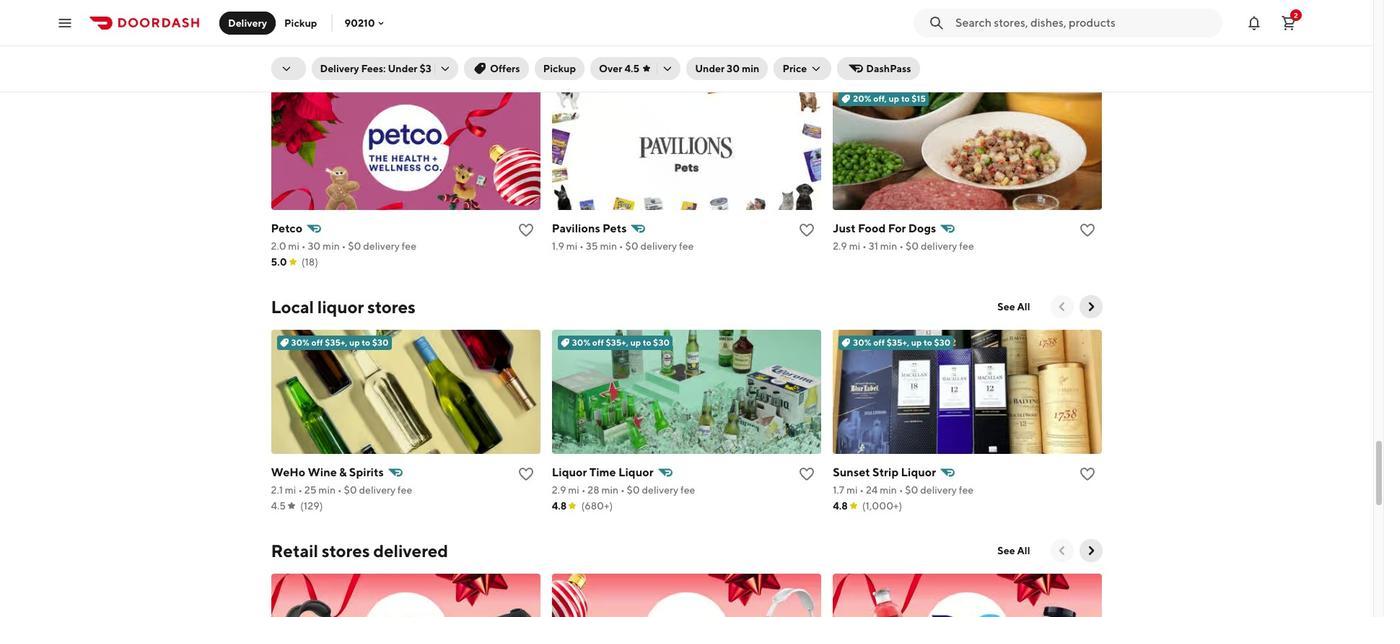 Task type: locate. For each thing, give the bounding box(es) containing it.
1 vertical spatial 30
[[308, 240, 321, 252]]

fee for just food for dogs
[[959, 240, 974, 252]]

0 horizontal spatial 2.9
[[552, 484, 566, 496]]

1 horizontal spatial $35+,
[[606, 337, 629, 348]]

just
[[833, 222, 856, 235]]

see all left previous button of carousel icon
[[998, 545, 1030, 556]]

1 vertical spatial all
[[1017, 545, 1030, 556]]

• up local liquor stores link
[[342, 240, 346, 252]]

delivery down sunset strip liquor
[[920, 484, 957, 496]]

$​0 down liquor time liquor
[[627, 484, 640, 496]]

&
[[339, 466, 347, 479]]

4.8 down 1.7
[[833, 500, 848, 512]]

1 horizontal spatial to
[[643, 337, 651, 348]]

0 vertical spatial see
[[998, 301, 1015, 313]]

1 vertical spatial see all
[[998, 545, 1030, 556]]

see all
[[998, 301, 1030, 313], [998, 545, 1030, 556]]

sunset strip liquor
[[833, 466, 936, 479]]

delivery down spirits on the left of page
[[359, 484, 396, 496]]

$3
[[420, 63, 432, 74]]

$​0
[[348, 240, 361, 252], [625, 240, 639, 252], [906, 240, 919, 252], [344, 484, 357, 496], [627, 484, 640, 496], [905, 484, 918, 496]]

1 4.8 from the left
[[552, 500, 567, 512]]

0 horizontal spatial pickup
[[284, 17, 317, 29]]

1 $30 from the left
[[372, 337, 389, 348]]

dashpass
[[866, 63, 911, 74]]

2 all from the top
[[1017, 545, 1030, 556]]

1 liquor from the left
[[552, 466, 587, 479]]

mi
[[288, 240, 299, 252], [566, 240, 578, 252], [849, 240, 860, 252], [285, 484, 296, 496], [568, 484, 579, 496], [847, 484, 858, 496]]

0 horizontal spatial delivery
[[228, 17, 267, 29]]

min right 31
[[880, 240, 898, 252]]

$​0 down sunset strip liquor
[[905, 484, 918, 496]]

mi right the 2.0
[[288, 240, 299, 252]]

1 vertical spatial see
[[998, 545, 1015, 556]]

3 30% from the left
[[853, 337, 872, 348]]

1 vertical spatial delivery
[[320, 63, 359, 74]]

1 horizontal spatial liquor
[[619, 466, 654, 479]]

local
[[271, 297, 314, 317]]

fee for pavilions pets
[[679, 240, 694, 252]]

1 30% off $35+, up to $30 from the left
[[291, 337, 389, 348]]

90210 button
[[345, 17, 387, 29]]

2 horizontal spatial 30% off $35+, up to $30
[[853, 337, 951, 348]]

0 horizontal spatial 30
[[308, 240, 321, 252]]

1 vertical spatial stores
[[322, 541, 370, 561]]

up for wine
[[349, 337, 360, 348]]

0 horizontal spatial to
[[362, 337, 370, 348]]

1 vertical spatial see all link
[[989, 539, 1039, 562]]

3 $30 from the left
[[934, 337, 951, 348]]

fee for petco
[[402, 240, 416, 252]]

weho
[[271, 466, 305, 479]]

delivery for liquor time liquor
[[642, 484, 679, 496]]

30 left price
[[727, 63, 740, 74]]

2 $35+, from the left
[[606, 337, 629, 348]]

2 liquor from the left
[[619, 466, 654, 479]]

off for time
[[592, 337, 604, 348]]

stores inside 'link'
[[322, 541, 370, 561]]

$30
[[372, 337, 389, 348], [653, 337, 670, 348], [934, 337, 951, 348]]

delivery down dogs
[[921, 240, 957, 252]]

3 to from the left
[[924, 337, 932, 348]]

1.7
[[833, 484, 845, 496]]

see all for local liquor stores
[[998, 301, 1030, 313]]

all for retail stores delivered
[[1017, 545, 1030, 556]]

4.5 down 2.1
[[271, 500, 286, 512]]

30%
[[291, 337, 310, 348], [572, 337, 591, 348], [853, 337, 872, 348]]

0 vertical spatial see all link
[[989, 295, 1039, 318]]

2 see from the top
[[998, 545, 1015, 556]]

2 button
[[1275, 8, 1304, 37]]

delivery right 35 at left top
[[641, 240, 677, 252]]

(1,000+)
[[862, 500, 902, 512]]

0 horizontal spatial $30
[[372, 337, 389, 348]]

$​0 for sunset strip liquor
[[905, 484, 918, 496]]

1 horizontal spatial 4.5
[[625, 63, 640, 74]]

1 all from the top
[[1017, 301, 1030, 313]]

2 horizontal spatial to
[[924, 337, 932, 348]]

0 horizontal spatial off
[[311, 337, 323, 348]]

1 horizontal spatial 30% off $35+, up to $30
[[572, 337, 670, 348]]

mi right 2.1
[[285, 484, 296, 496]]

2 horizontal spatial liquor
[[901, 466, 936, 479]]

2 horizontal spatial $35+,
[[887, 337, 910, 348]]

28
[[588, 484, 600, 496]]

2.0
[[271, 240, 286, 252]]

see
[[998, 301, 1015, 313], [998, 545, 1015, 556]]

2 horizontal spatial 30%
[[853, 337, 872, 348]]

3 items, open order cart image
[[1280, 14, 1298, 31]]

click to add this store to your saved list image for liquor time liquor
[[517, 466, 535, 483]]

mi right 1.9
[[566, 240, 578, 252]]

pickup button left over
[[535, 57, 585, 80]]

delivered
[[373, 541, 448, 561]]

$​0 for weho wine & spirits
[[344, 484, 357, 496]]

min right 25
[[319, 484, 336, 496]]

30 up (18)
[[308, 240, 321, 252]]

pet
[[271, 53, 299, 73]]

under 30 min button
[[687, 57, 768, 80]]

pet supplies near you link
[[271, 51, 440, 74]]

pet supplies near you
[[271, 53, 440, 73]]

off
[[311, 337, 323, 348], [592, 337, 604, 348], [873, 337, 885, 348]]

1 horizontal spatial under
[[695, 63, 725, 74]]

stores
[[367, 297, 416, 317], [322, 541, 370, 561]]

delivery inside button
[[228, 17, 267, 29]]

0 horizontal spatial 30%
[[291, 337, 310, 348]]

0 vertical spatial 2.9
[[833, 240, 847, 252]]

• left 31
[[862, 240, 867, 252]]

3 30% off $35+, up to $30 from the left
[[853, 337, 951, 348]]

•
[[301, 240, 306, 252], [342, 240, 346, 252], [580, 240, 584, 252], [619, 240, 623, 252], [862, 240, 867, 252], [900, 240, 904, 252], [298, 484, 302, 496], [338, 484, 342, 496], [581, 484, 586, 496], [621, 484, 625, 496], [860, 484, 864, 496], [899, 484, 903, 496]]

• left 25
[[298, 484, 302, 496]]

3 $35+, from the left
[[887, 337, 910, 348]]

1 $35+, from the left
[[325, 337, 348, 348]]

pickup up pet
[[284, 17, 317, 29]]

see left previous button of carousel image
[[998, 301, 1015, 313]]

2 horizontal spatial off
[[873, 337, 885, 348]]

4.8
[[552, 500, 567, 512], [833, 500, 848, 512]]

0 vertical spatial pickup
[[284, 17, 317, 29]]

dashpass button
[[837, 57, 920, 80]]

0 horizontal spatial 4.5
[[271, 500, 286, 512]]

0 vertical spatial all
[[1017, 301, 1030, 313]]

2 under from the left
[[695, 63, 725, 74]]

pickup
[[284, 17, 317, 29], [543, 63, 576, 74]]

2.0 mi • 30 min • $​0 delivery fee
[[271, 240, 416, 252]]

click to add this store to your saved list image
[[798, 222, 816, 239], [1079, 222, 1097, 239], [1079, 466, 1097, 483]]

1 horizontal spatial off
[[592, 337, 604, 348]]

1 horizontal spatial 30
[[727, 63, 740, 74]]

delivery
[[228, 17, 267, 29], [320, 63, 359, 74]]

delivery
[[363, 240, 400, 252], [641, 240, 677, 252], [921, 240, 957, 252], [359, 484, 396, 496], [642, 484, 679, 496], [920, 484, 957, 496]]

30% for liquor
[[572, 337, 591, 348]]

1.9 mi • 35 min • $​0 delivery fee
[[552, 240, 694, 252]]

all left previous button of carousel icon
[[1017, 545, 1030, 556]]

supplies
[[302, 53, 368, 73]]

$​0 up local liquor stores
[[348, 240, 361, 252]]

up
[[349, 337, 360, 348], [630, 337, 641, 348], [911, 337, 922, 348]]

0 horizontal spatial up
[[349, 337, 360, 348]]

min right the 2.0
[[323, 240, 340, 252]]

2 30% off $35+, up to $30 from the left
[[572, 337, 670, 348]]

1 to from the left
[[362, 337, 370, 348]]

1 horizontal spatial 30%
[[572, 337, 591, 348]]

click to add this store to your saved list image
[[517, 222, 535, 239], [517, 466, 535, 483], [798, 466, 816, 483]]

2.9 for liquor time liquor
[[552, 484, 566, 496]]

0 horizontal spatial $35+,
[[325, 337, 348, 348]]

open menu image
[[56, 14, 74, 31]]

1 30% from the left
[[291, 337, 310, 348]]

1 vertical spatial pickup button
[[535, 57, 585, 80]]

pickup left over
[[543, 63, 576, 74]]

4.8 for liquor time liquor
[[552, 500, 567, 512]]

2.9 mi • 28 min • $​0 delivery fee
[[552, 484, 695, 496]]

2.9
[[833, 240, 847, 252], [552, 484, 566, 496]]

3 off from the left
[[873, 337, 885, 348]]

under 30 min
[[695, 63, 760, 74]]

pickup button
[[276, 11, 326, 34], [535, 57, 585, 80]]

0 vertical spatial pickup button
[[276, 11, 326, 34]]

next button of carousel image right previous button of carousel icon
[[1084, 543, 1098, 558]]

1 vertical spatial 2.9
[[552, 484, 566, 496]]

1 horizontal spatial 2.9
[[833, 240, 847, 252]]

mi for pavilions pets
[[566, 240, 578, 252]]

$​0 down &
[[344, 484, 357, 496]]

min left price
[[742, 63, 760, 74]]

delivery for sunset strip liquor
[[920, 484, 957, 496]]

local liquor stores link
[[271, 295, 416, 318]]

liquor time liquor
[[552, 466, 654, 479]]

food
[[858, 222, 886, 235]]

1 see all link from the top
[[989, 295, 1039, 318]]

delivery up local liquor stores link
[[363, 240, 400, 252]]

• down for
[[900, 240, 904, 252]]

30% for weho
[[291, 337, 310, 348]]

1 see all from the top
[[998, 301, 1030, 313]]

2 see all link from the top
[[989, 539, 1039, 562]]

4.8 left (680+)
[[552, 500, 567, 512]]

min for sunset strip liquor
[[880, 484, 897, 496]]

delivery left fees:
[[320, 63, 359, 74]]

to
[[362, 337, 370, 348], [643, 337, 651, 348], [924, 337, 932, 348]]

under
[[388, 63, 418, 74], [695, 63, 725, 74]]

5.0
[[271, 256, 287, 268]]

• down liquor time liquor
[[621, 484, 625, 496]]

mi right 1.7
[[847, 484, 858, 496]]

min right 24
[[880, 484, 897, 496]]

30% off $35+, up to $30 for strip
[[853, 337, 951, 348]]

see left previous button of carousel icon
[[998, 545, 1015, 556]]

delivery down liquor time liquor
[[642, 484, 679, 496]]

1 horizontal spatial 4.8
[[833, 500, 848, 512]]

2.1
[[271, 484, 283, 496]]

0 horizontal spatial 4.8
[[552, 500, 567, 512]]

1 horizontal spatial pickup button
[[535, 57, 585, 80]]

min for just food for dogs
[[880, 240, 898, 252]]

under inside "button"
[[695, 63, 725, 74]]

2 to from the left
[[643, 337, 651, 348]]

$​0 for petco
[[348, 240, 361, 252]]

30
[[727, 63, 740, 74], [308, 240, 321, 252]]

0 vertical spatial delivery
[[228, 17, 267, 29]]

see all link left previous button of carousel image
[[989, 295, 1039, 318]]

up for time
[[630, 337, 641, 348]]

2 see all from the top
[[998, 545, 1030, 556]]

$35+,
[[325, 337, 348, 348], [606, 337, 629, 348], [887, 337, 910, 348]]

• down &
[[338, 484, 342, 496]]

min for pavilions pets
[[600, 240, 617, 252]]

liquor left time
[[552, 466, 587, 479]]

1.7 mi • 24 min • $​0 delivery fee
[[833, 484, 974, 496]]

mi for petco
[[288, 240, 299, 252]]

pavilions
[[552, 222, 600, 235]]

• up (18)
[[301, 240, 306, 252]]

fees:
[[361, 63, 386, 74]]

1 vertical spatial next button of carousel image
[[1084, 543, 1098, 558]]

mi left 31
[[849, 240, 860, 252]]

see all left previous button of carousel image
[[998, 301, 1030, 313]]

2 30% from the left
[[572, 337, 591, 348]]

1 see from the top
[[998, 301, 1015, 313]]

1 horizontal spatial $30
[[653, 337, 670, 348]]

2 next button of carousel image from the top
[[1084, 543, 1098, 558]]

0 vertical spatial 30
[[727, 63, 740, 74]]

1 horizontal spatial up
[[630, 337, 641, 348]]

2.9 down just
[[833, 240, 847, 252]]

2.1 mi • 25 min • $​0 delivery fee
[[271, 484, 412, 496]]

0 horizontal spatial under
[[388, 63, 418, 74]]

off for strip
[[873, 337, 885, 348]]

• left 24
[[860, 484, 864, 496]]

2.9 left 28 on the bottom of page
[[552, 484, 566, 496]]

fee
[[402, 240, 416, 252], [679, 240, 694, 252], [959, 240, 974, 252], [398, 484, 412, 496], [681, 484, 695, 496], [959, 484, 974, 496]]

3 liquor from the left
[[901, 466, 936, 479]]

2
[[1294, 10, 1298, 19]]

next button of carousel image right previous button of carousel image
[[1084, 300, 1098, 314]]

1 horizontal spatial pickup
[[543, 63, 576, 74]]

mi for liquor time liquor
[[568, 484, 579, 496]]

0 horizontal spatial liquor
[[552, 466, 587, 479]]

0 vertical spatial next button of carousel image
[[1084, 300, 1098, 314]]

1 vertical spatial 4.5
[[271, 500, 286, 512]]

1 horizontal spatial delivery
[[320, 63, 359, 74]]

0 horizontal spatial 30% off $35+, up to $30
[[291, 337, 389, 348]]

just food for dogs
[[833, 222, 936, 235]]

4.5 right over
[[625, 63, 640, 74]]

min right 35 at left top
[[600, 240, 617, 252]]

1.9
[[552, 240, 564, 252]]

stores right retail
[[322, 541, 370, 561]]

liquor
[[552, 466, 587, 479], [619, 466, 654, 479], [901, 466, 936, 479]]

0 vertical spatial 4.5
[[625, 63, 640, 74]]

mi left 28 on the bottom of page
[[568, 484, 579, 496]]

min right 28 on the bottom of page
[[602, 484, 619, 496]]

1 next button of carousel image from the top
[[1084, 300, 1098, 314]]

petco
[[271, 222, 303, 235]]

2 up from the left
[[630, 337, 641, 348]]

2 4.8 from the left
[[833, 500, 848, 512]]

price button
[[774, 57, 832, 80]]

2 $30 from the left
[[653, 337, 670, 348]]

see all link
[[989, 295, 1039, 318], [989, 539, 1039, 562]]

click to add this store to your saved list image for pavilions pets
[[798, 222, 816, 239]]

dogs
[[909, 222, 936, 235]]

$​0 down dogs
[[906, 240, 919, 252]]

spirits
[[349, 466, 384, 479]]

retail stores delivered
[[271, 541, 448, 561]]

30% off $35+, up to $30
[[291, 337, 389, 348], [572, 337, 670, 348], [853, 337, 951, 348]]

1 off from the left
[[311, 337, 323, 348]]

all
[[1017, 301, 1030, 313], [1017, 545, 1030, 556]]

2 off from the left
[[592, 337, 604, 348]]

3 up from the left
[[911, 337, 922, 348]]

1 up from the left
[[349, 337, 360, 348]]

0 horizontal spatial pickup button
[[276, 11, 326, 34]]

next button of carousel image
[[1084, 300, 1098, 314], [1084, 543, 1098, 558]]

pickup button up pet
[[276, 11, 326, 34]]

$​0 down pets
[[625, 240, 639, 252]]

delivery left 4.7
[[228, 17, 267, 29]]

1 vertical spatial pickup
[[543, 63, 576, 74]]

liquor up 2.9 mi • 28 min • $​0 delivery fee on the bottom
[[619, 466, 654, 479]]

stores right 'liquor' at the left of the page
[[367, 297, 416, 317]]

2.9 for just food for dogs
[[833, 240, 847, 252]]

see all link left previous button of carousel icon
[[989, 539, 1039, 562]]

see all link for retail stores delivered
[[989, 539, 1039, 562]]

4.5
[[625, 63, 640, 74], [271, 500, 286, 512]]

min for weho wine & spirits
[[319, 484, 336, 496]]

1 under from the left
[[388, 63, 418, 74]]

liquor up 1.7 mi • 24 min • $​0 delivery fee
[[901, 466, 936, 479]]

notification bell image
[[1246, 14, 1263, 31]]

2 horizontal spatial $30
[[934, 337, 951, 348]]

mi for just food for dogs
[[849, 240, 860, 252]]

2 horizontal spatial up
[[911, 337, 922, 348]]

all left previous button of carousel image
[[1017, 301, 1030, 313]]

0 vertical spatial see all
[[998, 301, 1030, 313]]

min
[[742, 63, 760, 74], [323, 240, 340, 252], [600, 240, 617, 252], [880, 240, 898, 252], [319, 484, 336, 496], [602, 484, 619, 496], [880, 484, 897, 496]]



Task type: describe. For each thing, give the bounding box(es) containing it.
90210
[[345, 17, 375, 29]]

liquor for sunset strip liquor
[[901, 466, 936, 479]]

30% off $35+, up to $30 for wine
[[291, 337, 389, 348]]

2.9 mi • 31 min • $​0 delivery fee
[[833, 240, 974, 252]]

delivery for pavilions pets
[[641, 240, 677, 252]]

4.7
[[271, 12, 285, 24]]

see for stores
[[998, 301, 1015, 313]]

35
[[586, 240, 598, 252]]

time
[[590, 466, 616, 479]]

25
[[304, 484, 317, 496]]

$30 for weho wine & spirits
[[372, 337, 389, 348]]

sunset
[[833, 466, 870, 479]]

pavilions pets
[[552, 222, 627, 235]]

(129)
[[300, 500, 323, 512]]

liquor
[[317, 297, 364, 317]]

delivery for just food for dogs
[[921, 240, 957, 252]]

$35+, for wine
[[325, 337, 348, 348]]

delivery for weho wine & spirits
[[359, 484, 396, 496]]

fee for weho wine & spirits
[[398, 484, 412, 496]]

$35+, for time
[[606, 337, 629, 348]]

30% for sunset
[[853, 337, 872, 348]]

mi for sunset strip liquor
[[847, 484, 858, 496]]

pickup for the rightmost pickup button
[[543, 63, 576, 74]]

pets
[[603, 222, 627, 235]]

retail stores delivered link
[[271, 539, 448, 562]]

see all link for local liquor stores
[[989, 295, 1039, 318]]

local liquor stores
[[271, 297, 416, 317]]

0 vertical spatial stores
[[367, 297, 416, 317]]

min for petco
[[323, 240, 340, 252]]

pickup for the top pickup button
[[284, 17, 317, 29]]

click to add this store to your saved list image for pavilions pets
[[517, 222, 535, 239]]

4.8 for sunset strip liquor
[[833, 500, 848, 512]]

$​0 for just food for dogs
[[906, 240, 919, 252]]

(680+)
[[581, 500, 613, 512]]

retail
[[271, 541, 318, 561]]

previous button of carousel image
[[1055, 543, 1069, 558]]

• down pets
[[619, 240, 623, 252]]

fee for sunset strip liquor
[[959, 484, 974, 496]]

31
[[869, 240, 878, 252]]

to for liquor time liquor
[[643, 337, 651, 348]]

delivery for delivery
[[228, 17, 267, 29]]

24
[[866, 484, 878, 496]]

you
[[411, 53, 440, 73]]

over
[[599, 63, 623, 74]]

$30 for sunset strip liquor
[[934, 337, 951, 348]]

to for sunset strip liquor
[[924, 337, 932, 348]]

offers
[[490, 63, 520, 74]]

off for wine
[[311, 337, 323, 348]]

mi for weho wine & spirits
[[285, 484, 296, 496]]

strip
[[873, 466, 899, 479]]

see for delivered
[[998, 545, 1015, 556]]

to for weho wine & spirits
[[362, 337, 370, 348]]

next button of carousel image for local liquor stores
[[1084, 300, 1098, 314]]

• left 35 at left top
[[580, 240, 584, 252]]

Store search: begin typing to search for stores available on DoorDash text field
[[956, 15, 1214, 31]]

$​0 for liquor time liquor
[[627, 484, 640, 496]]

all for local liquor stores
[[1017, 301, 1030, 313]]

wine
[[308, 466, 337, 479]]

near
[[372, 53, 407, 73]]

see all for retail stores delivered
[[998, 545, 1030, 556]]

weho wine & spirits
[[271, 466, 384, 479]]

click to add this store to your saved list image for sunset strip liquor
[[1079, 466, 1097, 483]]

for
[[888, 222, 906, 235]]

offers button
[[464, 57, 529, 80]]

next button of carousel image for retail stores delivered
[[1084, 543, 1098, 558]]

up for strip
[[911, 337, 922, 348]]

4.5 inside button
[[625, 63, 640, 74]]

delivery fees: under $3
[[320, 63, 432, 74]]

• left 28 on the bottom of page
[[581, 484, 586, 496]]

$30 for liquor time liquor
[[653, 337, 670, 348]]

price
[[783, 63, 807, 74]]

(18)
[[301, 256, 318, 268]]

$35+, for strip
[[887, 337, 910, 348]]

over 4.5
[[599, 63, 640, 74]]

min for liquor time liquor
[[602, 484, 619, 496]]

$​0 for pavilions pets
[[625, 240, 639, 252]]

• down sunset strip liquor
[[899, 484, 903, 496]]

click to add this store to your saved list image for just food for dogs
[[1079, 222, 1097, 239]]

(2,000+)
[[300, 12, 341, 24]]

min inside "button"
[[742, 63, 760, 74]]

30% off $35+, up to $30 for time
[[572, 337, 670, 348]]

delivery button
[[219, 11, 276, 34]]

over 4.5 button
[[590, 57, 681, 80]]

delivery for petco
[[363, 240, 400, 252]]

previous button of carousel image
[[1055, 300, 1069, 314]]

delivery for delivery fees: under $3
[[320, 63, 359, 74]]

fee for liquor time liquor
[[681, 484, 695, 496]]

30 inside "button"
[[727, 63, 740, 74]]

liquor for liquor time liquor
[[619, 466, 654, 479]]



Task type: vqa. For each thing, say whether or not it's contained in the screenshot.


